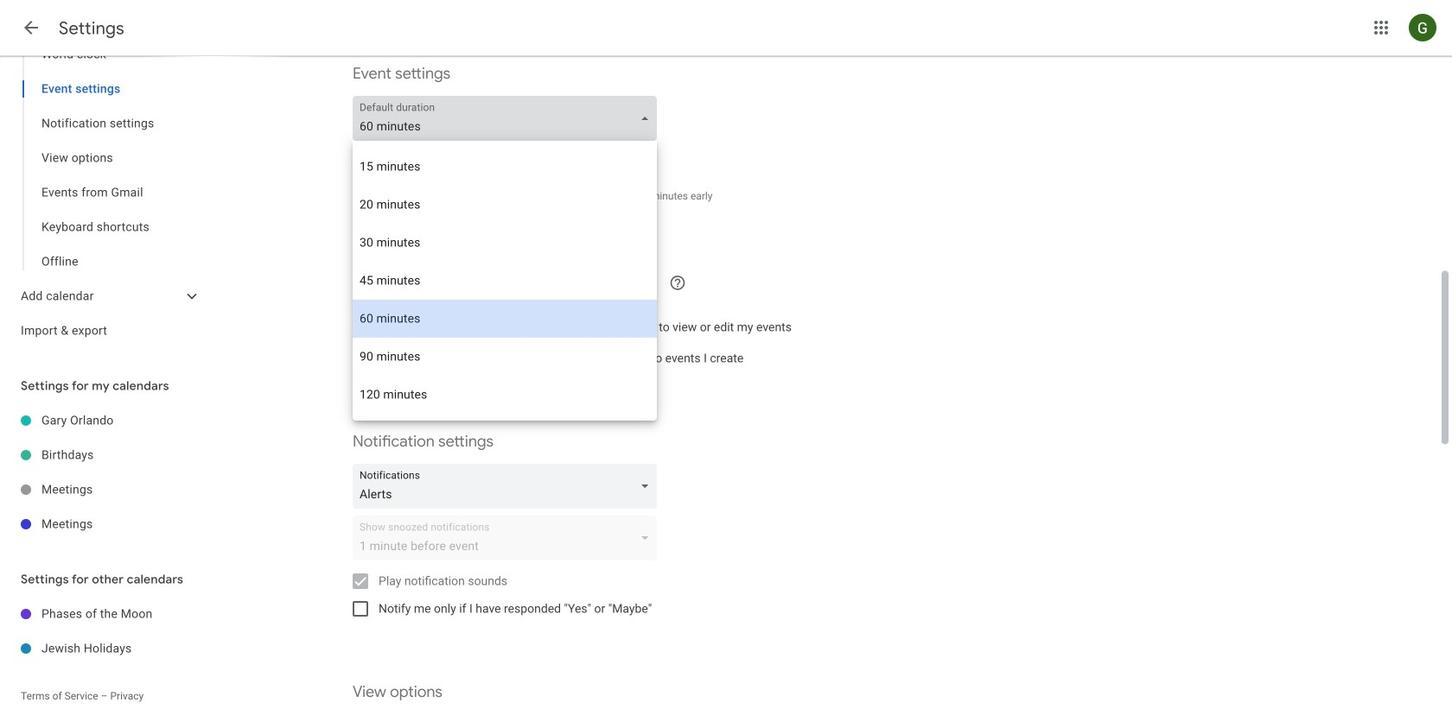 Task type: vqa. For each thing, say whether or not it's contained in the screenshot.
gary orlando tree item
yes



Task type: describe. For each thing, give the bounding box(es) containing it.
1 tree from the top
[[0, 0, 207, 348]]

jewish holidays tree item
[[0, 632, 207, 667]]

gary orlando tree item
[[0, 404, 207, 438]]

2 tree from the top
[[0, 404, 207, 542]]

20 minutes option
[[353, 186, 657, 224]]

phases of the moon tree item
[[0, 597, 207, 632]]

30 minutes option
[[353, 224, 657, 262]]

3 tree from the top
[[0, 597, 207, 667]]

birthdays tree item
[[0, 438, 207, 473]]



Task type: locate. For each thing, give the bounding box(es) containing it.
0 vertical spatial tree
[[0, 0, 207, 348]]

45 minutes option
[[353, 262, 657, 300]]

2 vertical spatial tree
[[0, 597, 207, 667]]

default duration list box
[[353, 141, 657, 421]]

heading
[[59, 17, 124, 39]]

1 meetings tree item from the top
[[0, 473, 207, 507]]

90 minutes option
[[353, 338, 657, 376]]

meetings tree item
[[0, 473, 207, 507], [0, 507, 207, 542]]

tree
[[0, 0, 207, 348], [0, 404, 207, 542], [0, 597, 207, 667]]

60 minutes option
[[353, 300, 657, 338]]

1 vertical spatial tree
[[0, 404, 207, 542]]

meetings tree item down gary orlando tree item
[[0, 473, 207, 507]]

None field
[[353, 96, 664, 141], [353, 464, 664, 509], [353, 96, 664, 141], [353, 464, 664, 509]]

go back image
[[21, 17, 41, 38]]

15 minutes option
[[353, 148, 657, 186]]

120 minutes option
[[353, 376, 657, 414]]

2 meetings tree item from the top
[[0, 507, 207, 542]]

meetings tree item down birthdays tree item at bottom
[[0, 507, 207, 542]]

group
[[0, 0, 207, 279]]



